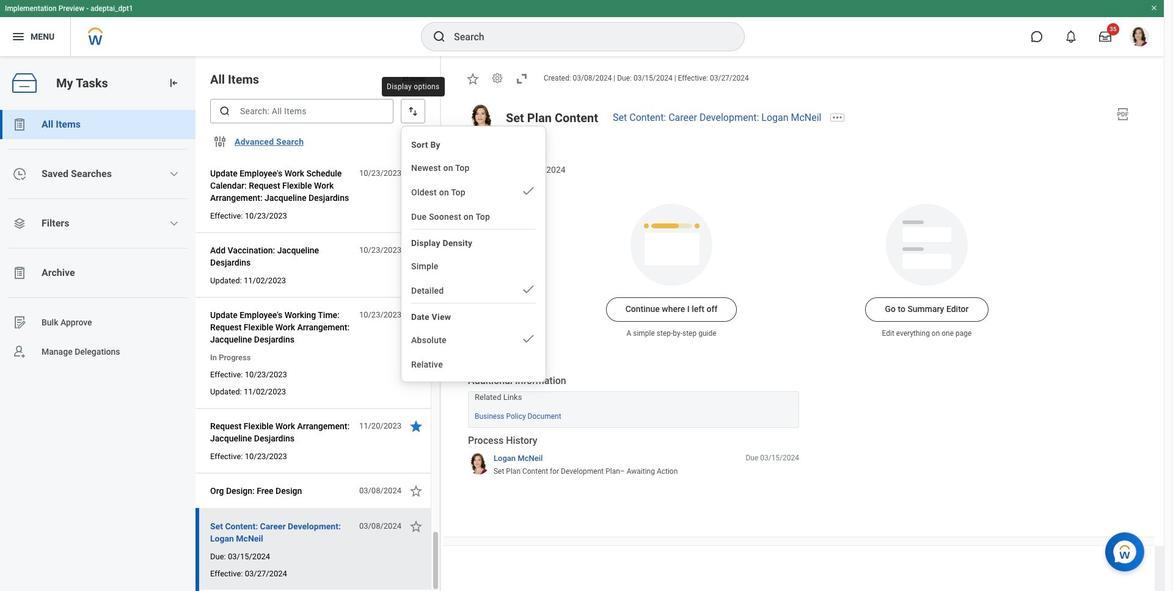 Task type: describe. For each thing, give the bounding box(es) containing it.
1 star image from the top
[[409, 308, 424, 323]]

fullscreen image
[[515, 71, 529, 86]]

inbox large image
[[1099, 31, 1112, 43]]

transformation import image
[[167, 77, 180, 89]]

configure image
[[213, 134, 227, 149]]

rename image
[[12, 315, 27, 330]]

close environment banner image
[[1151, 4, 1158, 12]]

Search: All Items text field
[[210, 99, 394, 123]]

additional information region
[[468, 374, 799, 428]]

user plus image
[[12, 345, 27, 359]]

clock check image
[[12, 167, 27, 182]]

profile logan mcneil image
[[1130, 27, 1150, 49]]

employee's photo (logan mcneil) image
[[468, 104, 496, 133]]

process history region
[[468, 434, 799, 481]]

gear image
[[491, 72, 504, 85]]

item list element
[[196, 0, 441, 592]]

2 check image from the top
[[521, 282, 536, 297]]

3 check image from the top
[[521, 332, 536, 347]]

perspective image
[[12, 216, 27, 231]]



Task type: vqa. For each thing, say whether or not it's contained in the screenshot.
bottom Logan McNeil
no



Task type: locate. For each thing, give the bounding box(es) containing it.
1 vertical spatial star image
[[409, 419, 424, 434]]

tooltip
[[380, 75, 447, 99]]

1 vertical spatial check image
[[521, 282, 536, 297]]

Search Workday  search field
[[454, 23, 719, 50]]

0 vertical spatial star image
[[409, 308, 424, 323]]

banner
[[0, 0, 1164, 56]]

list
[[0, 110, 196, 367]]

star image
[[466, 71, 480, 86], [409, 166, 424, 181], [409, 243, 424, 258], [409, 484, 424, 499]]

2 vertical spatial check image
[[521, 332, 536, 347]]

chevron down image
[[169, 169, 179, 179]]

clipboard image
[[12, 266, 27, 281]]

notifications large image
[[1065, 31, 1077, 43]]

view printable version (pdf) image
[[1116, 107, 1131, 122]]

chevron down image
[[169, 219, 179, 229]]

clipboard image
[[12, 117, 27, 132]]

search image
[[432, 29, 447, 44]]

0 vertical spatial check image
[[521, 184, 536, 199]]

star image
[[409, 308, 424, 323], [409, 419, 424, 434], [409, 519, 424, 534]]

search image
[[219, 105, 231, 117]]

menu
[[402, 131, 546, 377]]

2 vertical spatial star image
[[409, 519, 424, 534]]

check image
[[521, 184, 536, 199], [521, 282, 536, 297], [521, 332, 536, 347]]

sort image
[[407, 105, 419, 117]]

2 star image from the top
[[409, 419, 424, 434]]

3 star image from the top
[[409, 519, 424, 534]]

1 check image from the top
[[521, 184, 536, 199]]

justify image
[[11, 29, 26, 44]]



